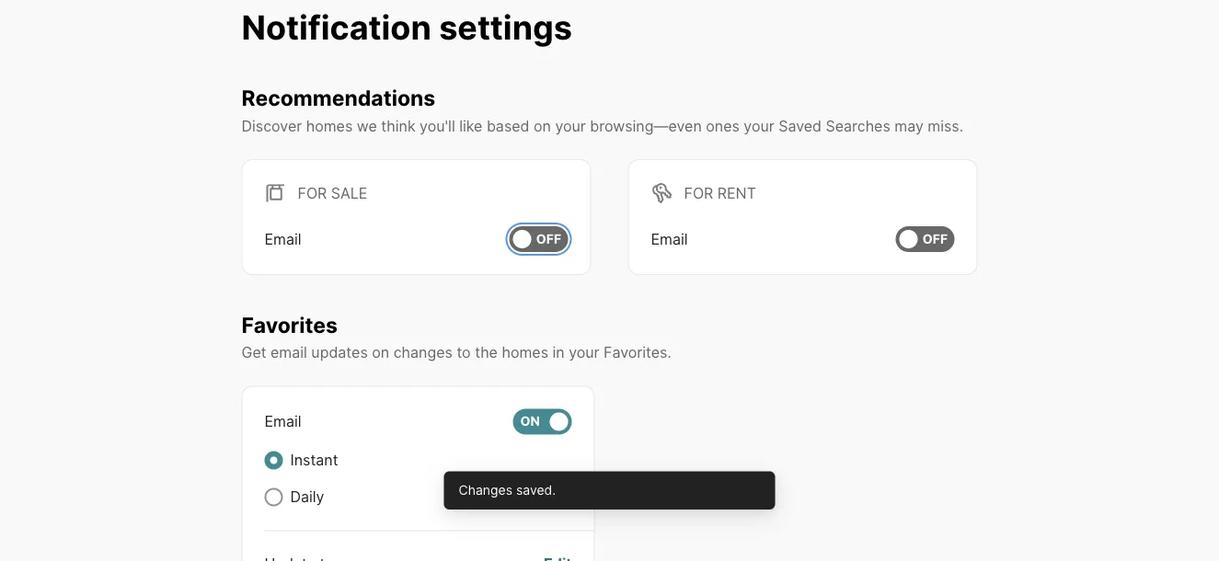 Task type: describe. For each thing, give the bounding box(es) containing it.
your right based
[[556, 117, 586, 135]]

favorites
[[242, 312, 338, 338]]

notification settings
[[242, 7, 573, 47]]

discover
[[242, 117, 302, 135]]

for for for sale
[[298, 184, 327, 202]]

rent
[[718, 184, 757, 202]]

changes
[[459, 483, 513, 499]]

updates
[[312, 344, 368, 362]]

think
[[381, 117, 416, 135]]

settings
[[439, 7, 573, 47]]

on
[[521, 414, 540, 430]]

you'll
[[420, 117, 455, 135]]

for rent
[[685, 184, 757, 202]]

recommendations discover homes we think you'll like based on your browsing—even ones your saved searches may miss.
[[242, 85, 964, 135]]

Instant radio
[[265, 452, 283, 470]]

for sale
[[298, 184, 368, 202]]

get
[[242, 344, 267, 362]]

sale
[[331, 184, 368, 202]]

off for for rent
[[923, 231, 948, 247]]

notification
[[242, 7, 432, 47]]

Daily radio
[[265, 488, 283, 507]]

based
[[487, 117, 530, 135]]

daily
[[290, 488, 325, 506]]

in
[[553, 344, 565, 362]]

to
[[457, 344, 471, 362]]

changes
[[394, 344, 453, 362]]

homes inside the recommendations discover homes we think you'll like based on your browsing—even ones your saved searches may miss.
[[306, 117, 353, 135]]

recommendations
[[242, 85, 436, 110]]

email for for sale
[[265, 230, 302, 248]]



Task type: vqa. For each thing, say whether or not it's contained in the screenshot.
Share button
no



Task type: locate. For each thing, give the bounding box(es) containing it.
your
[[556, 117, 586, 135], [744, 117, 775, 135], [569, 344, 600, 362]]

off for for sale
[[537, 231, 562, 247]]

on
[[534, 117, 551, 135], [372, 344, 390, 362]]

None checkbox
[[510, 226, 569, 252], [896, 226, 955, 252], [510, 226, 569, 252], [896, 226, 955, 252]]

for for for rent
[[685, 184, 714, 202]]

0 horizontal spatial homes
[[306, 117, 353, 135]]

the
[[475, 344, 498, 362]]

we
[[357, 117, 377, 135]]

homes inside favorites get email updates on changes to the homes in your favorites.
[[502, 344, 549, 362]]

1 horizontal spatial for
[[685, 184, 714, 202]]

0 vertical spatial homes
[[306, 117, 353, 135]]

None checkbox
[[513, 409, 572, 435]]

1 vertical spatial on
[[372, 344, 390, 362]]

for
[[298, 184, 327, 202], [685, 184, 714, 202]]

changes saved.
[[459, 483, 556, 499]]

on right based
[[534, 117, 551, 135]]

1 off from the left
[[537, 231, 562, 247]]

email
[[271, 344, 307, 362]]

on inside the recommendations discover homes we think you'll like based on your browsing—even ones your saved searches may miss.
[[534, 117, 551, 135]]

1 horizontal spatial on
[[534, 117, 551, 135]]

homes down recommendations
[[306, 117, 353, 135]]

0 horizontal spatial off
[[537, 231, 562, 247]]

your right the in
[[569, 344, 600, 362]]

instant
[[290, 452, 338, 470]]

your inside favorites get email updates on changes to the homes in your favorites.
[[569, 344, 600, 362]]

email
[[265, 230, 302, 248], [651, 230, 688, 248], [265, 413, 302, 431]]

saved
[[779, 117, 822, 135]]

email up instant option
[[265, 413, 302, 431]]

favorites get email updates on changes to the homes in your favorites.
[[242, 312, 672, 362]]

2 for from the left
[[685, 184, 714, 202]]

on inside favorites get email updates on changes to the homes in your favorites.
[[372, 344, 390, 362]]

homes
[[306, 117, 353, 135], [502, 344, 549, 362]]

your right ones
[[744, 117, 775, 135]]

1 horizontal spatial off
[[923, 231, 948, 247]]

homes left the in
[[502, 344, 549, 362]]

browsing—even
[[590, 117, 702, 135]]

ones
[[706, 117, 740, 135]]

2 off from the left
[[923, 231, 948, 247]]

0 horizontal spatial for
[[298, 184, 327, 202]]

miss.
[[928, 117, 964, 135]]

may
[[895, 117, 924, 135]]

0 vertical spatial on
[[534, 117, 551, 135]]

like
[[460, 117, 483, 135]]

searches
[[826, 117, 891, 135]]

email down for rent
[[651, 230, 688, 248]]

for left the sale
[[298, 184, 327, 202]]

1 vertical spatial homes
[[502, 344, 549, 362]]

favorites.
[[604, 344, 672, 362]]

1 for from the left
[[298, 184, 327, 202]]

on right updates
[[372, 344, 390, 362]]

email for for rent
[[651, 230, 688, 248]]

off
[[537, 231, 562, 247], [923, 231, 948, 247]]

email down for sale
[[265, 230, 302, 248]]

for left rent
[[685, 184, 714, 202]]

0 horizontal spatial on
[[372, 344, 390, 362]]

saved.
[[516, 483, 556, 499]]

1 horizontal spatial homes
[[502, 344, 549, 362]]



